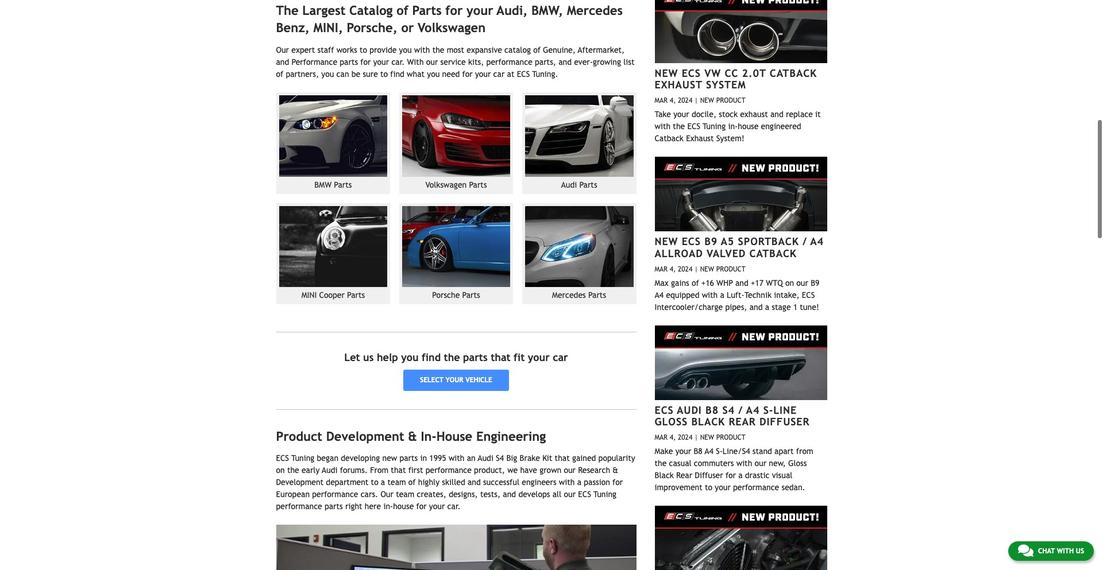 Task type: describe. For each thing, give the bounding box(es) containing it.
of left partners, on the top of page
[[276, 69, 284, 79]]

select your vehicle
[[420, 377, 493, 385]]

development inside ecs tuning began developing new parts in 1995 with an audi s4 big brake kit that gained popularity on the early audi forums. from that first performance product, we have grown our research & development department to a team of highly skilled and successful engineers with a passion for european performance cars. our team creates, designs, tests, and develops all our ecs tuning performance parts right here in-house for your car.
[[276, 479, 324, 488]]

commuters
[[694, 460, 735, 469]]

sure
[[363, 69, 378, 79]]

black inside ecs audi b8 s4 / a4 s-line gloss black rear diffuser
[[692, 416, 726, 428]]

your down the commuters
[[715, 484, 731, 493]]

max
[[655, 279, 669, 288]]

black inside mar 4, 2024 | new product make your b8 a4 s-line/s4 stand apart from the casual commuters with our new, gloss black rear diffuser for a drastic visual improvement to your performance sedan.
[[655, 472, 674, 481]]

stage
[[772, 303, 791, 312]]

growing
[[593, 57, 622, 67]]

new
[[383, 454, 397, 464]]

parts left right
[[325, 503, 343, 512]]

on inside the mar 4, 2024 | new product max gains of +16 whp and +17 wtq on our b9 a4 equipped with a luft-technik intake, ecs intercooler/charge pipes, and a stage 1 tune!
[[786, 279, 795, 288]]

make
[[655, 447, 674, 457]]

engineers
[[522, 479, 557, 488]]

mar for ecs audi b8 s4 / a4 s-line gloss black rear diffuser
[[655, 434, 668, 442]]

new ecs b9 a5 sportback / a4 allroad valved catback link
[[655, 236, 825, 260]]

4, for new ecs b9 a5 sportback / a4 allroad valved catback
[[670, 265, 676, 274]]

valved
[[707, 248, 746, 260]]

for down "creates,"
[[417, 503, 427, 512]]

mini
[[302, 291, 317, 300]]

let
[[345, 352, 360, 364]]

department
[[326, 479, 369, 488]]

diffuser inside mar 4, 2024 | new product make your b8 a4 s-line/s4 stand apart from the casual commuters with our new, gloss black rear diffuser for a drastic visual improvement to your performance sedan.
[[695, 472, 724, 481]]

on inside ecs tuning began developing new parts in 1995 with an audi s4 big brake kit that gained popularity on the early audi forums. from that first performance product, we have grown our research & development department to a team of highly skilled and successful engineers with a passion for european performance cars. our team creates, designs, tests, and develops all our ecs tuning performance parts right here in-house for your car.
[[276, 467, 285, 476]]

luft-
[[727, 291, 745, 300]]

new,
[[770, 460, 786, 469]]

be
[[352, 69, 361, 79]]

parts for mercedes parts
[[589, 291, 607, 300]]

1 vertical spatial tuning
[[292, 454, 315, 464]]

your right fit
[[528, 352, 550, 364]]

at
[[507, 69, 515, 79]]

chat with us link
[[1009, 542, 1095, 562]]

began
[[317, 454, 339, 464]]

can
[[337, 69, 349, 79]]

casual
[[670, 460, 692, 469]]

with inside mar 4, 2024 | new product take your docile, stock exhaust and replace it with the ecs tuning in-house engineered catback exhaust system!
[[655, 122, 671, 131]]

new for b9
[[701, 265, 715, 274]]

a4 inside new ecs b9 a5 sportback / a4 allroad valved catback
[[811, 236, 825, 248]]

product for new ecs vw cc 2.0t catback exhaust system
[[717, 97, 746, 105]]

european
[[276, 491, 310, 500]]

our right all
[[564, 491, 576, 500]]

of inside the mar 4, 2024 | new product max gains of +16 whp and +17 wtq on our b9 a4 equipped with a luft-technik intake, ecs intercooler/charge pipes, and a stage 1 tune!
[[692, 279, 700, 288]]

new inside new ecs vw cc 2.0t catback exhaust system
[[655, 67, 679, 79]]

mini cooper parts link
[[276, 203, 391, 305]]

find inside our expert staff works to provide you with the most expansive catalog of genuine, aftermarket, and performance parts for your car. with our service kits, performance parts, and ever-growing list of partners, you can be sure to find what you need for your car at ecs tuning.
[[391, 69, 405, 79]]

and down technik
[[750, 303, 763, 312]]

porsche parts
[[433, 291, 481, 300]]

kit
[[543, 454, 553, 464]]

a inside mar 4, 2024 | new product make your b8 a4 s-line/s4 stand apart from the casual commuters with our new, gloss black rear diffuser for a drastic visual improvement to your performance sedan.
[[739, 472, 743, 481]]

1995
[[430, 454, 447, 464]]

a down from
[[381, 479, 385, 488]]

performance inside mar 4, 2024 | new product make your b8 a4 s-line/s4 stand apart from the casual commuters with our new, gloss black rear diffuser for a drastic visual improvement to your performance sedan.
[[734, 484, 780, 493]]

of inside the largest catalog of parts for your audi, bmw, mercedes benz, mini, porsche, or volkswagen
[[397, 3, 409, 18]]

1 vertical spatial team
[[396, 491, 415, 500]]

with up all
[[559, 479, 575, 488]]

with
[[407, 57, 424, 67]]

your inside ecs tuning began developing new parts in 1995 with an audi s4 big brake kit that gained popularity on the early audi forums. from that first performance product, we have grown our research & development department to a team of highly skilled and successful engineers with a passion for european performance cars. our team creates, designs, tests, and develops all our ecs tuning performance parts right here in-house for your car.
[[429, 503, 445, 512]]

b8 inside ecs audi b8 s4 / a4 s-line gloss black rear diffuser
[[706, 405, 719, 417]]

for right passion
[[613, 479, 623, 488]]

in
[[421, 454, 427, 464]]

you right help
[[401, 352, 419, 364]]

a4 inside the mar 4, 2024 | new product max gains of +16 whp and +17 wtq on our b9 a4 equipped with a luft-technik intake, ecs intercooler/charge pipes, and a stage 1 tune!
[[655, 291, 664, 300]]

mini cooper parts
[[302, 291, 365, 300]]

new for vw
[[701, 97, 715, 105]]

highly
[[418, 479, 440, 488]]

performance down european
[[276, 503, 322, 512]]

house
[[437, 429, 473, 444]]

1 horizontal spatial tuning
[[594, 491, 617, 500]]

big
[[507, 454, 518, 464]]

s4 inside ecs audi b8 s4 / a4 s-line gloss black rear diffuser
[[723, 405, 735, 417]]

ecs down passion
[[579, 491, 592, 500]]

| for b8
[[695, 434, 699, 442]]

with left an
[[449, 454, 465, 464]]

audi parts link
[[522, 92, 637, 194]]

mercedes parts link
[[522, 203, 637, 305]]

ecs audi b8 s4 / a4 s-line gloss black rear diffuser link
[[655, 405, 810, 428]]

car. inside our expert staff works to provide you with the most expansive catalog of genuine, aftermarket, and performance parts for your car. with our service kits, performance parts, and ever-growing list of partners, you can be sure to find what you need for your car at ecs tuning.
[[392, 57, 405, 67]]

passion
[[584, 479, 611, 488]]

you left need
[[427, 69, 440, 79]]

audi inside ecs audi b8 s4 / a4 s-line gloss black rear diffuser
[[678, 405, 702, 417]]

partners,
[[286, 69, 319, 79]]

for up sure
[[361, 57, 371, 67]]

rear inside mar 4, 2024 | new product make your b8 a4 s-line/s4 stand apart from the casual commuters with our new, gloss black rear diffuser for a drastic visual improvement to your performance sedan.
[[677, 472, 693, 481]]

the inside ecs tuning began developing new parts in 1995 with an audi s4 big brake kit that gained popularity on the early audi forums. from that first performance product, we have grown our research & development department to a team of highly skilled and successful engineers with a passion for european performance cars. our team creates, designs, tests, and develops all our ecs tuning performance parts right here in-house for your car.
[[287, 467, 299, 476]]

product up began
[[276, 429, 323, 444]]

to right the works
[[360, 45, 367, 54]]

product for ecs audi b8 s4 / a4 s-line gloss black rear diffuser
[[717, 434, 746, 442]]

our down the gained
[[564, 467, 576, 476]]

new inside new ecs b9 a5 sportback / a4 allroad valved catback
[[655, 236, 679, 248]]

largest
[[303, 3, 346, 18]]

most
[[447, 45, 465, 54]]

whp
[[717, 279, 734, 288]]

cooper
[[319, 291, 345, 300]]

of inside ecs tuning began developing new parts in 1995 with an audi s4 big brake kit that gained popularity on the early audi forums. from that first performance product, we have grown our research & development department to a team of highly skilled and successful engineers with a passion for european performance cars. our team creates, designs, tests, and develops all our ecs tuning performance parts right here in-house for your car.
[[409, 479, 416, 488]]

new ecs b9 a5 sportback / a4 allroad valved catback
[[655, 236, 825, 260]]

your down kits,
[[475, 69, 491, 79]]

audi parts
[[561, 180, 598, 190]]

stock
[[719, 110, 738, 119]]

4, for new ecs vw cc 2.0t catback exhaust system
[[670, 97, 676, 105]]

s- inside ecs audi b8 s4 / a4 s-line gloss black rear diffuser
[[764, 405, 774, 417]]

with left us
[[1058, 548, 1075, 556]]

mercedes inside the largest catalog of parts for your audi, bmw, mercedes benz, mini, porsche, or volkswagen
[[567, 3, 623, 18]]

diffuser inside ecs audi b8 s4 / a4 s-line gloss black rear diffuser
[[760, 416, 810, 428]]

parts up first
[[400, 454, 418, 464]]

equipped
[[667, 291, 700, 300]]

a left stage
[[766, 303, 770, 312]]

and down genuine,
[[559, 57, 572, 67]]

catback inside new ecs vw cc 2.0t catback exhaust system
[[770, 67, 818, 79]]

with inside mar 4, 2024 | new product make your b8 a4 s-line/s4 stand apart from the casual commuters with our new, gloss black rear diffuser for a drastic visual improvement to your performance sedan.
[[737, 460, 753, 469]]

1 horizontal spatial car
[[553, 352, 569, 364]]

here
[[365, 503, 381, 512]]

a left passion
[[578, 479, 582, 488]]

volkswagen parts link
[[399, 92, 514, 194]]

developing
[[341, 454, 380, 464]]

apart
[[775, 447, 794, 457]]

mar 4, 2024 | new product make your b8 a4 s-line/s4 stand apart from the casual commuters with our new, gloss black rear diffuser for a drastic visual improvement to your performance sedan.
[[655, 434, 814, 493]]

parts for volkswagen parts
[[469, 180, 487, 190]]

list
[[624, 57, 635, 67]]

you left 'can'
[[322, 69, 334, 79]]

ecs audi b8 s4 / a4 s-line gloss black rear diffuser image
[[655, 326, 828, 401]]

and down successful
[[503, 491, 516, 500]]

4, for ecs audi b8 s4 / a4 s-line gloss black rear diffuser
[[670, 434, 676, 442]]

wtq
[[767, 279, 784, 288]]

in-
[[421, 429, 437, 444]]

in- inside mar 4, 2024 | new product take your docile, stock exhaust and replace it with the ecs tuning in-house engineered catback exhaust system!
[[729, 122, 738, 131]]

bmw parts link
[[276, 92, 391, 194]]

designs,
[[449, 491, 478, 500]]

porsche,
[[347, 20, 398, 35]]

mar 4, 2024 | new product take your docile, stock exhaust and replace it with the ecs tuning in-house engineered catback exhaust system!
[[655, 97, 821, 143]]

vw
[[705, 67, 722, 79]]

mercedes inside mercedes parts link
[[553, 291, 586, 300]]

docile,
[[692, 110, 717, 119]]

performance up skilled
[[426, 467, 472, 476]]

catback inside new ecs b9 a5 sportback / a4 allroad valved catback
[[750, 248, 797, 260]]

line
[[774, 405, 798, 417]]

and up partners, on the top of page
[[276, 57, 289, 67]]

catalog
[[350, 3, 393, 18]]

allroad
[[655, 248, 704, 260]]

select
[[420, 377, 444, 385]]

parts for porsche parts
[[463, 291, 481, 300]]

car. inside ecs tuning began developing new parts in 1995 with an audi s4 big brake kit that gained popularity on the early audi forums. from that first performance product, we have grown our research & development department to a team of highly skilled and successful engineers with a passion for european performance cars. our team creates, designs, tests, and develops all our ecs tuning performance parts right here in-house for your car.
[[448, 503, 461, 512]]

1 vertical spatial that
[[555, 454, 570, 464]]

for inside mar 4, 2024 | new product make your b8 a4 s-line/s4 stand apart from the casual commuters with our new, gloss black rear diffuser for a drastic visual improvement to your performance sedan.
[[726, 472, 737, 481]]

need
[[442, 69, 460, 79]]

cars.
[[361, 491, 378, 500]]

1 vertical spatial volkswagen
[[426, 180, 467, 190]]

product development & in-house engineering
[[276, 429, 546, 444]]

to inside ecs tuning began developing new parts in 1995 with an audi s4 big brake kit that gained popularity on the early audi forums. from that first performance product, we have grown our research & development department to a team of highly skilled and successful engineers with a passion for european performance cars. our team creates, designs, tests, and develops all our ecs tuning performance parts right here in-house for your car.
[[371, 479, 379, 488]]

develops
[[519, 491, 550, 500]]

ecs inside mar 4, 2024 | new product take your docile, stock exhaust and replace it with the ecs tuning in-house engineered catback exhaust system!
[[688, 122, 701, 131]]



Task type: vqa. For each thing, say whether or not it's contained in the screenshot.
SEDAN.
yes



Task type: locate. For each thing, give the bounding box(es) containing it.
with down take
[[655, 122, 671, 131]]

have
[[521, 467, 538, 476]]

1 vertical spatial b9
[[811, 279, 820, 288]]

1 mar from the top
[[655, 97, 668, 105]]

let us help you find the parts that fit your     car
[[345, 352, 569, 364]]

1 vertical spatial catback
[[655, 134, 684, 143]]

popularity
[[599, 454, 636, 464]]

expert
[[292, 45, 315, 54]]

0 vertical spatial diffuser
[[760, 416, 810, 428]]

1 vertical spatial 2024
[[678, 265, 693, 274]]

0 horizontal spatial diffuser
[[695, 472, 724, 481]]

tests,
[[481, 491, 501, 500]]

to down the commuters
[[706, 484, 713, 493]]

4, up the gains
[[670, 265, 676, 274]]

genuine,
[[543, 45, 576, 54]]

rear down casual
[[677, 472, 693, 481]]

0 horizontal spatial find
[[391, 69, 405, 79]]

0 vertical spatial development
[[326, 429, 405, 444]]

0 vertical spatial catback
[[770, 67, 818, 79]]

0 vertical spatial exhaust
[[655, 79, 703, 91]]

staff
[[318, 45, 334, 54]]

2024
[[678, 97, 693, 105], [678, 265, 693, 274], [678, 434, 693, 442]]

2024 inside the mar 4, 2024 | new product max gains of +16 whp and +17 wtq on our b9 a4 equipped with a luft-technik intake, ecs intercooler/charge pipes, and a stage 1 tune!
[[678, 265, 693, 274]]

and up engineered
[[771, 110, 784, 119]]

from
[[370, 467, 389, 476]]

chat
[[1039, 548, 1056, 556]]

car. left "with"
[[392, 57, 405, 67]]

the largest catalog of parts for your audi, bmw, mercedes benz, mini, porsche, or volkswagen
[[276, 3, 623, 35]]

first
[[409, 467, 423, 476]]

new inside mar 4, 2024 | new product take your docile, stock exhaust and replace it with the ecs tuning in-house engineered catback exhaust system!
[[701, 97, 715, 105]]

tuning down docile,
[[703, 122, 726, 131]]

0 vertical spatial tuning
[[703, 122, 726, 131]]

new inside the mar 4, 2024 | new product max gains of +16 whp and +17 wtq on our b9 a4 equipped with a luft-technik intake, ecs intercooler/charge pipes, and a stage 1 tune!
[[701, 265, 715, 274]]

in-
[[729, 122, 738, 131], [384, 503, 393, 512]]

4, up 'make' at the bottom
[[670, 434, 676, 442]]

4, inside the mar 4, 2024 | new product max gains of +16 whp and +17 wtq on our b9 a4 equipped with a luft-technik intake, ecs intercooler/charge pipes, and a stage 1 tune!
[[670, 265, 676, 274]]

1 vertical spatial gloss
[[789, 460, 807, 469]]

1 vertical spatial b8
[[694, 447, 703, 457]]

1 horizontal spatial that
[[491, 352, 511, 364]]

0 vertical spatial our
[[276, 45, 289, 54]]

and up the designs,
[[468, 479, 481, 488]]

1 horizontal spatial gloss
[[789, 460, 807, 469]]

&
[[408, 429, 417, 444], [613, 467, 619, 476]]

1 horizontal spatial house
[[738, 122, 759, 131]]

/ inside new ecs b9 a5 sportback / a4 allroad valved catback
[[803, 236, 808, 248]]

car.
[[392, 57, 405, 67], [448, 503, 461, 512]]

black up line/s4
[[692, 416, 726, 428]]

1 vertical spatial on
[[276, 467, 285, 476]]

a5
[[722, 236, 735, 248]]

parts inside our expert staff works to provide you with the most expansive catalog of genuine, aftermarket, and performance parts for your car. with our service kits, performance parts, and ever-growing list of partners, you can be sure to find what you need for your car at ecs tuning.
[[340, 57, 358, 67]]

development
[[326, 429, 405, 444], [276, 479, 324, 488]]

product inside mar 4, 2024 | new product take your docile, stock exhaust and replace it with the ecs tuning in-house engineered catback exhaust system!
[[717, 97, 746, 105]]

2 | from the top
[[695, 265, 699, 274]]

1 horizontal spatial in-
[[729, 122, 738, 131]]

of
[[397, 3, 409, 18], [534, 45, 541, 54], [276, 69, 284, 79], [692, 279, 700, 288], [409, 479, 416, 488]]

on up european
[[276, 467, 285, 476]]

ecs inside new ecs b9 a5 sportback / a4 allroad valved catback
[[682, 236, 701, 248]]

b8 inside mar 4, 2024 | new product make your b8 a4 s-line/s4 stand apart from the casual commuters with our new, gloss black rear diffuser for a drastic visual improvement to your performance sedan.
[[694, 447, 703, 457]]

4, inside mar 4, 2024 | new product take your docile, stock exhaust and replace it with the ecs tuning in-house engineered catback exhaust system!
[[670, 97, 676, 105]]

1 horizontal spatial our
[[381, 491, 394, 500]]

and up luft-
[[736, 279, 749, 288]]

1 vertical spatial mar
[[655, 265, 668, 274]]

2024 inside mar 4, 2024 | new product make your b8 a4 s-line/s4 stand apart from the casual commuters with our new, gloss black rear diffuser for a drastic visual improvement to your performance sedan.
[[678, 434, 693, 442]]

exhaust inside mar 4, 2024 | new product take your docile, stock exhaust and replace it with the ecs tuning in-house engineered catback exhaust system!
[[687, 134, 714, 143]]

performance
[[292, 57, 338, 67]]

0 vertical spatial car.
[[392, 57, 405, 67]]

sedan.
[[782, 484, 806, 493]]

provide
[[370, 45, 397, 54]]

ecs up 'make' at the bottom
[[655, 405, 674, 417]]

drastic
[[746, 472, 770, 481]]

new up max in the right of the page
[[655, 236, 679, 248]]

new up +16
[[701, 265, 715, 274]]

to down from
[[371, 479, 379, 488]]

product up whp
[[717, 265, 746, 274]]

& left in-
[[408, 429, 417, 444]]

for inside the largest catalog of parts for your audi, bmw, mercedes benz, mini, porsche, or volkswagen
[[446, 3, 463, 18]]

1 horizontal spatial find
[[422, 352, 441, 364]]

skilled
[[442, 479, 466, 488]]

audi inside 'link'
[[561, 180, 577, 190]]

parts for bmw parts
[[334, 180, 352, 190]]

2024 up the gains
[[678, 265, 693, 274]]

or
[[402, 20, 414, 35]]

with inside our expert staff works to provide you with the most expansive catalog of genuine, aftermarket, and performance parts for your car. with our service kits, performance parts, and ever-growing list of partners, you can be sure to find what you need for your car at ecs tuning.
[[414, 45, 430, 54]]

catback inside mar 4, 2024 | new product take your docile, stock exhaust and replace it with the ecs tuning in-house engineered catback exhaust system!
[[655, 134, 684, 143]]

3 2024 from the top
[[678, 434, 693, 442]]

you up "with"
[[399, 45, 412, 54]]

team down first
[[396, 491, 415, 500]]

our inside our expert staff works to provide you with the most expansive catalog of genuine, aftermarket, and performance parts for your car. with our service kits, performance parts, and ever-growing list of partners, you can be sure to find what you need for your car at ecs tuning.
[[276, 45, 289, 54]]

a down whp
[[721, 291, 725, 300]]

our right cars.
[[381, 491, 394, 500]]

2 horizontal spatial tuning
[[703, 122, 726, 131]]

parts for audi parts
[[580, 180, 598, 190]]

tuning up early
[[292, 454, 315, 464]]

1 horizontal spatial on
[[786, 279, 795, 288]]

0 vertical spatial house
[[738, 122, 759, 131]]

new ecs mk5 / mk6 high flow cooling fan conversion kit image
[[655, 507, 828, 571]]

0 vertical spatial find
[[391, 69, 405, 79]]

the
[[276, 3, 299, 18]]

product,
[[474, 467, 505, 476]]

0 horizontal spatial black
[[655, 472, 674, 481]]

2 vertical spatial |
[[695, 434, 699, 442]]

performance down department
[[312, 491, 358, 500]]

of up or
[[397, 3, 409, 18]]

0 horizontal spatial in-
[[384, 503, 393, 512]]

your up casual
[[676, 447, 692, 457]]

1 | from the top
[[695, 97, 699, 105]]

with down line/s4
[[737, 460, 753, 469]]

right
[[346, 503, 363, 512]]

3 mar from the top
[[655, 434, 668, 442]]

our inside our expert staff works to provide you with the most expansive catalog of genuine, aftermarket, and performance parts for your car. with our service kits, performance parts, and ever-growing list of partners, you can be sure to find what you need for your car at ecs tuning.
[[426, 57, 438, 67]]

2024 for b9
[[678, 265, 693, 274]]

gained
[[573, 454, 596, 464]]

your inside mar 4, 2024 | new product take your docile, stock exhaust and replace it with the ecs tuning in-house engineered catback exhaust system!
[[674, 110, 690, 119]]

catback right 2.0t
[[770, 67, 818, 79]]

1 horizontal spatial black
[[692, 416, 726, 428]]

1 horizontal spatial s-
[[764, 405, 774, 417]]

a4
[[811, 236, 825, 248], [655, 291, 664, 300], [747, 405, 760, 417], [705, 447, 714, 457]]

b9 inside the mar 4, 2024 | new product max gains of +16 whp and +17 wtq on our b9 a4 equipped with a luft-technik intake, ecs intercooler/charge pipes, and a stage 1 tune!
[[811, 279, 820, 288]]

1 vertical spatial 4,
[[670, 265, 676, 274]]

chat with us
[[1039, 548, 1085, 556]]

1 vertical spatial car
[[553, 352, 569, 364]]

bmw,
[[532, 3, 563, 18]]

| up the commuters
[[695, 434, 699, 442]]

tuning inside mar 4, 2024 | new product take your docile, stock exhaust and replace it with the ecs tuning in-house engineered catback exhaust system!
[[703, 122, 726, 131]]

1 vertical spatial black
[[655, 472, 674, 481]]

a4 inside mar 4, 2024 | new product make your b8 a4 s-line/s4 stand apart from the casual commuters with our new, gloss black rear diffuser for a drastic visual improvement to your performance sedan.
[[705, 447, 714, 457]]

you
[[399, 45, 412, 54], [322, 69, 334, 79], [427, 69, 440, 79], [401, 352, 419, 364]]

the inside our expert staff works to provide you with the most expansive catalog of genuine, aftermarket, and performance parts for your car. with our service kits, performance parts, and ever-growing list of partners, you can be sure to find what you need for your car at ecs tuning.
[[433, 45, 445, 54]]

your
[[467, 3, 494, 18], [374, 57, 389, 67], [475, 69, 491, 79], [674, 110, 690, 119], [528, 352, 550, 364], [446, 377, 464, 385], [676, 447, 692, 457], [715, 484, 731, 493], [429, 503, 445, 512]]

1 2024 from the top
[[678, 97, 693, 105]]

our left expert
[[276, 45, 289, 54]]

1 vertical spatial s4
[[496, 454, 504, 464]]

rear
[[729, 416, 756, 428], [677, 472, 693, 481]]

0 vertical spatial /
[[803, 236, 808, 248]]

1 horizontal spatial /
[[803, 236, 808, 248]]

volkswagen inside the largest catalog of parts for your audi, bmw, mercedes benz, mini, porsche, or volkswagen
[[418, 20, 486, 35]]

0 horizontal spatial on
[[276, 467, 285, 476]]

successful
[[484, 479, 520, 488]]

s- inside mar 4, 2024 | new product make your b8 a4 s-line/s4 stand apart from the casual commuters with our new, gloss black rear diffuser for a drastic visual improvement to your performance sedan.
[[716, 447, 723, 457]]

1 vertical spatial exhaust
[[687, 134, 714, 143]]

0 horizontal spatial that
[[391, 467, 406, 476]]

0 vertical spatial on
[[786, 279, 795, 288]]

your left audi,
[[467, 3, 494, 18]]

/ up line/s4
[[739, 405, 744, 417]]

mar for new ecs b9 a5 sportback / a4 allroad valved catback
[[655, 265, 668, 274]]

& inside ecs tuning began developing new parts in 1995 with an audi s4 big brake kit that gained popularity on the early audi forums. from that first performance product, we have grown our research & development department to a team of highly skilled and successful engineers with a passion for european performance cars. our team creates, designs, tests, and develops all our ecs tuning performance parts right here in-house for your car.
[[613, 467, 619, 476]]

ecs audi b8 s4 / a4 s-line gloss black rear diffuser
[[655, 405, 810, 428]]

exhaust
[[655, 79, 703, 91], [687, 134, 714, 143]]

with inside the mar 4, 2024 | new product max gains of +16 whp and +17 wtq on our b9 a4 equipped with a luft-technik intake, ecs intercooler/charge pipes, and a stage 1 tune!
[[702, 291, 718, 300]]

it
[[816, 110, 821, 119]]

porsche parts link
[[399, 203, 514, 305]]

grown
[[540, 467, 562, 476]]

your right take
[[674, 110, 690, 119]]

service
[[441, 57, 466, 67]]

catalog
[[505, 45, 531, 54]]

brake
[[520, 454, 540, 464]]

ecs tuning engineer comparing a part to a digital prototype image
[[276, 526, 637, 571]]

1 horizontal spatial b8
[[706, 405, 719, 417]]

0 vertical spatial rear
[[729, 416, 756, 428]]

for up most
[[446, 3, 463, 18]]

0 horizontal spatial tuning
[[292, 454, 315, 464]]

0 horizontal spatial b8
[[694, 447, 703, 457]]

0 vertical spatial volkswagen
[[418, 20, 486, 35]]

2024 for b8
[[678, 434, 693, 442]]

| up docile,
[[695, 97, 699, 105]]

/ inside ecs audi b8 s4 / a4 s-line gloss black rear diffuser
[[739, 405, 744, 417]]

new ecs vw cc 2.0t catback exhaust system
[[655, 67, 818, 91]]

gloss inside mar 4, 2024 | new product make your b8 a4 s-line/s4 stand apart from the casual commuters with our new, gloss black rear diffuser for a drastic visual improvement to your performance sedan.
[[789, 460, 807, 469]]

a4 inside ecs audi b8 s4 / a4 s-line gloss black rear diffuser
[[747, 405, 760, 417]]

0 vertical spatial 2024
[[678, 97, 693, 105]]

2 2024 from the top
[[678, 265, 693, 274]]

0 horizontal spatial /
[[739, 405, 744, 417]]

parts,
[[535, 57, 557, 67]]

our inside the mar 4, 2024 | new product max gains of +16 whp and +17 wtq on our b9 a4 equipped with a luft-technik intake, ecs intercooler/charge pipes, and a stage 1 tune!
[[797, 279, 809, 288]]

new for b8
[[701, 434, 715, 442]]

2 4, from the top
[[670, 265, 676, 274]]

ecs inside new ecs vw cc 2.0t catback exhaust system
[[682, 67, 701, 79]]

product inside the mar 4, 2024 | new product max gains of +16 whp and +17 wtq on our b9 a4 equipped with a luft-technik intake, ecs intercooler/charge pipes, and a stage 1 tune!
[[717, 265, 746, 274]]

mar for new ecs vw cc 2.0t catback exhaust system
[[655, 97, 668, 105]]

our inside ecs tuning began developing new parts in 1995 with an audi s4 big brake kit that gained popularity on the early audi forums. from that first performance product, we have grown our research & development department to a team of highly skilled and successful engineers with a passion for european performance cars. our team creates, designs, tests, and develops all our ecs tuning performance parts right here in-house for your car.
[[381, 491, 394, 500]]

| inside mar 4, 2024 | new product take your docile, stock exhaust and replace it with the ecs tuning in-house engineered catback exhaust system!
[[695, 97, 699, 105]]

engineered
[[762, 122, 802, 131]]

porsche
[[433, 291, 460, 300]]

product up stock
[[717, 97, 746, 105]]

2 vertical spatial catback
[[750, 248, 797, 260]]

1 vertical spatial find
[[422, 352, 441, 364]]

car
[[494, 69, 505, 79], [553, 352, 569, 364]]

the inside mar 4, 2024 | new product make your b8 a4 s-line/s4 stand apart from the casual commuters with our new, gloss black rear diffuser for a drastic visual improvement to your performance sedan.
[[655, 460, 667, 469]]

1 vertical spatial mercedes
[[553, 291, 586, 300]]

us
[[1077, 548, 1085, 556]]

4, inside mar 4, 2024 | new product make your b8 a4 s-line/s4 stand apart from the casual commuters with our new, gloss black rear diffuser for a drastic visual improvement to your performance sedan.
[[670, 434, 676, 442]]

1 horizontal spatial diffuser
[[760, 416, 810, 428]]

a left drastic
[[739, 472, 743, 481]]

exhaust down docile,
[[687, 134, 714, 143]]

your down "creates,"
[[429, 503, 445, 512]]

ecs inside our expert staff works to provide you with the most expansive catalog of genuine, aftermarket, and performance parts for your car. with our service kits, performance parts, and ever-growing list of partners, you can be sure to find what you need for your car at ecs tuning.
[[517, 69, 530, 79]]

1 horizontal spatial b9
[[811, 279, 820, 288]]

our right "with"
[[426, 57, 438, 67]]

audi
[[561, 180, 577, 190], [678, 405, 702, 417], [478, 454, 494, 464], [322, 467, 338, 476]]

1 vertical spatial s-
[[716, 447, 723, 457]]

2 vertical spatial that
[[391, 467, 406, 476]]

diffuser down the commuters
[[695, 472, 724, 481]]

0 vertical spatial gloss
[[655, 416, 688, 428]]

0 vertical spatial car
[[494, 69, 505, 79]]

works
[[337, 45, 358, 54]]

3 4, from the top
[[670, 434, 676, 442]]

mar inside mar 4, 2024 | new product take your docile, stock exhaust and replace it with the ecs tuning in-house engineered catback exhaust system!
[[655, 97, 668, 105]]

0 horizontal spatial rear
[[677, 472, 693, 481]]

improvement
[[655, 484, 703, 493]]

2 vertical spatial 2024
[[678, 434, 693, 442]]

to right sure
[[381, 69, 388, 79]]

house inside ecs tuning began developing new parts in 1995 with an audi s4 big brake kit that gained popularity on the early audi forums. from that first performance product, we have grown our research & development department to a team of highly skilled and successful engineers with a passion for european performance cars. our team creates, designs, tests, and develops all our ecs tuning performance parts right here in-house for your car.
[[393, 503, 414, 512]]

mar up max in the right of the page
[[655, 265, 668, 274]]

product inside mar 4, 2024 | new product make your b8 a4 s-line/s4 stand apart from the casual commuters with our new, gloss black rear diffuser for a drastic visual improvement to your performance sedan.
[[717, 434, 746, 442]]

0 horizontal spatial gloss
[[655, 416, 688, 428]]

mar 4, 2024 | new product max gains of +16 whp and +17 wtq on our b9 a4 equipped with a luft-technik intake, ecs intercooler/charge pipes, and a stage 1 tune!
[[655, 265, 820, 312]]

parts
[[340, 57, 358, 67], [463, 352, 488, 364], [400, 454, 418, 464], [325, 503, 343, 512]]

0 horizontal spatial development
[[276, 479, 324, 488]]

s4 inside ecs tuning began developing new parts in 1995 with an audi s4 big brake kit that gained popularity on the early audi forums. from that first performance product, we have grown our research & development department to a team of highly skilled and successful engineers with a passion for european performance cars. our team creates, designs, tests, and develops all our ecs tuning performance parts right here in-house for your car.
[[496, 454, 504, 464]]

house
[[738, 122, 759, 131], [393, 503, 414, 512]]

new up the commuters
[[701, 434, 715, 442]]

pipes,
[[726, 303, 748, 312]]

the inside mar 4, 2024 | new product take your docile, stock exhaust and replace it with the ecs tuning in-house engineered catback exhaust system!
[[673, 122, 685, 131]]

house right here
[[393, 503, 414, 512]]

2 mar from the top
[[655, 265, 668, 274]]

in- up system!
[[729, 122, 738, 131]]

s4 left the big
[[496, 454, 504, 464]]

find
[[391, 69, 405, 79], [422, 352, 441, 364]]

1 vertical spatial in-
[[384, 503, 393, 512]]

0 vertical spatial &
[[408, 429, 417, 444]]

the
[[433, 45, 445, 54], [673, 122, 685, 131], [444, 352, 460, 364], [655, 460, 667, 469], [287, 467, 299, 476]]

1 horizontal spatial car.
[[448, 503, 461, 512]]

to inside mar 4, 2024 | new product make your b8 a4 s-line/s4 stand apart from the casual commuters with our new, gloss black rear diffuser for a drastic visual improvement to your performance sedan.
[[706, 484, 713, 493]]

and inside mar 4, 2024 | new product take your docile, stock exhaust and replace it with the ecs tuning in-house engineered catback exhaust system!
[[771, 110, 784, 119]]

0 vertical spatial in-
[[729, 122, 738, 131]]

car. down the designs,
[[448, 503, 461, 512]]

0 horizontal spatial s-
[[716, 447, 723, 457]]

| inside mar 4, 2024 | new product make your b8 a4 s-line/s4 stand apart from the casual commuters with our new, gloss black rear diffuser for a drastic visual improvement to your performance sedan.
[[695, 434, 699, 442]]

us
[[363, 352, 374, 364]]

our up intake,
[[797, 279, 809, 288]]

performance inside our expert staff works to provide you with the most expansive catalog of genuine, aftermarket, and performance parts for your car. with our service kits, performance parts, and ever-growing list of partners, you can be sure to find what you need for your car at ecs tuning.
[[487, 57, 533, 67]]

find up select
[[422, 352, 441, 364]]

1 vertical spatial our
[[381, 491, 394, 500]]

1 vertical spatial |
[[695, 265, 699, 274]]

exhaust
[[741, 110, 769, 119]]

that left fit
[[491, 352, 511, 364]]

stand
[[753, 447, 773, 457]]

b9
[[705, 236, 718, 248], [811, 279, 820, 288]]

research
[[579, 467, 611, 476]]

ecs
[[682, 67, 701, 79], [517, 69, 530, 79], [688, 122, 701, 131], [682, 236, 701, 248], [803, 291, 816, 300], [655, 405, 674, 417], [276, 454, 289, 464], [579, 491, 592, 500]]

1 horizontal spatial &
[[613, 467, 619, 476]]

of down first
[[409, 479, 416, 488]]

help
[[377, 352, 398, 364]]

b9 inside new ecs b9 a5 sportback / a4 allroad valved catback
[[705, 236, 718, 248]]

our down stand at right
[[755, 460, 767, 469]]

rear inside ecs audi b8 s4 / a4 s-line gloss black rear diffuser
[[729, 416, 756, 428]]

that down new
[[391, 467, 406, 476]]

a4 right sportback
[[811, 236, 825, 248]]

in- inside ecs tuning began developing new parts in 1995 with an audi s4 big brake kit that gained popularity on the early audi forums. from that first performance product, we have grown our research & development department to a team of highly skilled and successful engineers with a passion for european performance cars. our team creates, designs, tests, and develops all our ecs tuning performance parts right here in-house for your car.
[[384, 503, 393, 512]]

our expert staff works to provide you with the most expansive catalog of genuine, aftermarket, and performance parts for your car. with our service kits, performance parts, and ever-growing list of partners, you can be sure to find what you need for your car at ecs tuning.
[[276, 45, 635, 79]]

1 4, from the top
[[670, 97, 676, 105]]

| inside the mar 4, 2024 | new product max gains of +16 whp and +17 wtq on our b9 a4 equipped with a luft-technik intake, ecs intercooler/charge pipes, and a stage 1 tune!
[[695, 265, 699, 274]]

on up intake,
[[786, 279, 795, 288]]

exhaust inside new ecs vw cc 2.0t catback exhaust system
[[655, 79, 703, 91]]

development up european
[[276, 479, 324, 488]]

0 vertical spatial that
[[491, 352, 511, 364]]

4,
[[670, 97, 676, 105], [670, 265, 676, 274], [670, 434, 676, 442]]

1 vertical spatial car.
[[448, 503, 461, 512]]

0 horizontal spatial b9
[[705, 236, 718, 248]]

with up "with"
[[414, 45, 430, 54]]

our inside mar 4, 2024 | new product make your b8 a4 s-line/s4 stand apart from the casual commuters with our new, gloss black rear diffuser for a drastic visual improvement to your performance sedan.
[[755, 460, 767, 469]]

a4 up the commuters
[[705, 447, 714, 457]]

mar inside the mar 4, 2024 | new product max gains of +16 whp and +17 wtq on our b9 a4 equipped with a luft-technik intake, ecs intercooler/charge pipes, and a stage 1 tune!
[[655, 265, 668, 274]]

gloss
[[655, 416, 688, 428], [789, 460, 807, 469]]

| down allroad
[[695, 265, 699, 274]]

catback down take
[[655, 134, 684, 143]]

your inside button
[[446, 377, 464, 385]]

for down kits,
[[463, 69, 473, 79]]

ecs inside ecs audi b8 s4 / a4 s-line gloss black rear diffuser
[[655, 405, 674, 417]]

your down "let us help you find the parts that fit your     car" at bottom
[[446, 377, 464, 385]]

product for new ecs b9 a5 sportback / a4 allroad valved catback
[[717, 265, 746, 274]]

comments image
[[1019, 545, 1034, 558]]

1 horizontal spatial s4
[[723, 405, 735, 417]]

car inside our expert staff works to provide you with the most expansive catalog of genuine, aftermarket, and performance parts for your car. with our service kits, performance parts, and ever-growing list of partners, you can be sure to find what you need for your car at ecs tuning.
[[494, 69, 505, 79]]

house inside mar 4, 2024 | new product take your docile, stock exhaust and replace it with the ecs tuning in-house engineered catback exhaust system!
[[738, 122, 759, 131]]

| for b9
[[695, 265, 699, 274]]

that right kit
[[555, 454, 570, 464]]

0 horizontal spatial car
[[494, 69, 505, 79]]

1 vertical spatial diffuser
[[695, 472, 724, 481]]

gains
[[672, 279, 690, 288]]

| for vw
[[695, 97, 699, 105]]

ever-
[[575, 57, 593, 67]]

ecs right at
[[517, 69, 530, 79]]

4, up take
[[670, 97, 676, 105]]

3 | from the top
[[695, 434, 699, 442]]

your inside the largest catalog of parts for your audi, bmw, mercedes benz, mini, porsche, or volkswagen
[[467, 3, 494, 18]]

a4 down max in the right of the page
[[655, 291, 664, 300]]

2024 up casual
[[678, 434, 693, 442]]

1 vertical spatial development
[[276, 479, 324, 488]]

/ right sportback
[[803, 236, 808, 248]]

2 vertical spatial 4,
[[670, 434, 676, 442]]

1 vertical spatial &
[[613, 467, 619, 476]]

0 horizontal spatial car.
[[392, 57, 405, 67]]

2 horizontal spatial that
[[555, 454, 570, 464]]

0 vertical spatial |
[[695, 97, 699, 105]]

2024 for vw
[[678, 97, 693, 105]]

mar inside mar 4, 2024 | new product make your b8 a4 s-line/s4 stand apart from the casual commuters with our new, gloss black rear diffuser for a drastic visual improvement to your performance sedan.
[[655, 434, 668, 442]]

engineering
[[477, 429, 546, 444]]

parts inside the largest catalog of parts for your audi, bmw, mercedes benz, mini, porsche, or volkswagen
[[413, 3, 442, 18]]

0 horizontal spatial our
[[276, 45, 289, 54]]

gloss down from
[[789, 460, 807, 469]]

gloss inside ecs audi b8 s4 / a4 s-line gloss black rear diffuser
[[655, 416, 688, 428]]

ecs left "vw"
[[682, 67, 701, 79]]

0 vertical spatial team
[[388, 479, 406, 488]]

0 vertical spatial s4
[[723, 405, 735, 417]]

an
[[467, 454, 476, 464]]

from
[[797, 447, 814, 457]]

of left +16
[[692, 279, 700, 288]]

b9 up tune!
[[811, 279, 820, 288]]

of up parts,
[[534, 45, 541, 54]]

rear up line/s4
[[729, 416, 756, 428]]

new ecs b9 a5 sportback / a4 allroad valved catback image
[[655, 157, 828, 232]]

0 vertical spatial s-
[[764, 405, 774, 417]]

exhaust up take
[[655, 79, 703, 91]]

2024 up docile,
[[678, 97, 693, 105]]

new ecs vw cc 2.0t catback exhaust system image
[[655, 0, 828, 63]]

ecs inside the mar 4, 2024 | new product max gains of +16 whp and +17 wtq on our b9 a4 equipped with a luft-technik intake, ecs intercooler/charge pipes, and a stage 1 tune!
[[803, 291, 816, 300]]

0 vertical spatial 4,
[[670, 97, 676, 105]]

0 vertical spatial mar
[[655, 97, 668, 105]]

0 horizontal spatial house
[[393, 503, 414, 512]]

0 vertical spatial b8
[[706, 405, 719, 417]]

1 vertical spatial /
[[739, 405, 744, 417]]

a4 left line
[[747, 405, 760, 417]]

parts up vehicle
[[463, 352, 488, 364]]

1 horizontal spatial rear
[[729, 416, 756, 428]]

0 horizontal spatial s4
[[496, 454, 504, 464]]

ecs down docile,
[[688, 122, 701, 131]]

2024 inside mar 4, 2024 | new product take your docile, stock exhaust and replace it with the ecs tuning in-house engineered catback exhaust system!
[[678, 97, 693, 105]]

mar up take
[[655, 97, 668, 105]]

tune!
[[801, 303, 820, 312]]

0 vertical spatial mercedes
[[567, 3, 623, 18]]

1 vertical spatial rear
[[677, 472, 693, 481]]

ecs up european
[[276, 454, 289, 464]]

ecs left a5 on the top right
[[682, 236, 701, 248]]

new inside mar 4, 2024 | new product make your b8 a4 s-line/s4 stand apart from the casual commuters with our new, gloss black rear diffuser for a drastic visual improvement to your performance sedan.
[[701, 434, 715, 442]]

1 horizontal spatial development
[[326, 429, 405, 444]]

our
[[276, 45, 289, 54], [381, 491, 394, 500]]

s- up the commuters
[[716, 447, 723, 457]]

your down "provide"
[[374, 57, 389, 67]]

kits,
[[469, 57, 484, 67]]

expansive
[[467, 45, 502, 54]]

intercooler/charge
[[655, 303, 723, 312]]



